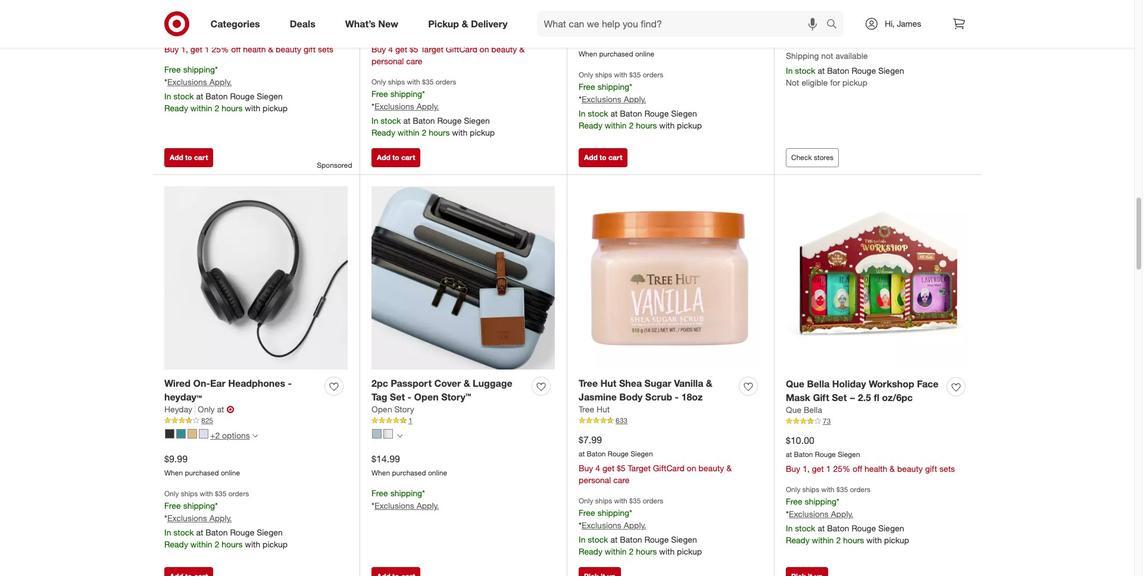 Task type: describe. For each thing, give the bounding box(es) containing it.
- inside 2pc passport cover & luggage tag set - open story™️
[[408, 391, 412, 403]]

rouge inside $7.99 at baton rouge siegen buy 4 get $5 target giftcard on beauty & personal care
[[608, 450, 629, 459]]

cart for buy 1, get 1 25% off health & beauty gift sets
[[194, 153, 208, 162]]

buy 4 get $5 target giftcard on beauty & personal care
[[372, 44, 525, 66]]

blue image
[[176, 430, 186, 439]]

only for $9.99
[[164, 490, 179, 499]]

3 add to cart button from the left
[[579, 148, 628, 167]]

ounce
[[861, 16, 884, 27]]

only ships with $35 orders free shipping * * exclusions apply. in stock at  baton rouge siegen ready within 2 hours with pickup for que bella holiday workshop face mask gift set – 2.5 fl oz/6pc
[[786, 486, 910, 546]]

& inside 2pc passport cover & luggage tag set - open story™️
[[464, 377, 470, 389]]

target inside buy 4 get $5 target giftcard on beauty & personal care
[[421, 44, 444, 54]]

when for $14.99
[[372, 469, 390, 478]]

& inside buy 4 get $5 target giftcard on beauty & personal care
[[520, 44, 525, 54]]

$5.00 when purchased online
[[579, 34, 655, 59]]

25% for $12.99
[[212, 44, 229, 54]]

que bella holiday workshop face mask gift set – 2.5 fl oz/6pc
[[786, 378, 939, 404]]

available
[[836, 51, 868, 61]]

bella for que bella
[[804, 405, 823, 415]]

1, for $10.00
[[803, 464, 810, 474]]

deals
[[290, 18, 316, 30]]

only for $7.99
[[579, 497, 594, 506]]

get for $10.00
[[812, 464, 824, 474]]

orders down buy 4 get $5 target giftcard on beauty & personal care
[[436, 78, 456, 87]]

open inside 2pc passport cover & luggage tag set - open story™️
[[414, 391, 439, 403]]

& inside $12.99 at baton rouge siegen buy 1, get 1 25% off health & beauty gift sets
[[268, 44, 274, 54]]

not
[[786, 78, 800, 88]]

$10.00
[[786, 435, 815, 446]]

mask
[[786, 392, 811, 404]]

not
[[822, 51, 834, 61]]

at inside heyday only at ¬
[[217, 405, 224, 415]]

beauty inside the $10.00 at baton rouge siegen buy 1, get 1 25% off health & beauty gift sets
[[898, 464, 923, 474]]

muddy aqua/amber brown image
[[372, 430, 382, 439]]

stock inside free shipping * * exclusions apply. in stock at  baton rouge siegen ready within 2 hours with pickup
[[174, 91, 194, 101]]

set inside 2pc passport cover & luggage tag set - open story™️
[[390, 391, 405, 403]]

at inside $7.99 at baton rouge siegen buy 4 get $5 target giftcard on beauty & personal care
[[579, 450, 585, 459]]

$35 down '$5.00 when purchased online' at right top
[[630, 70, 641, 79]]

add to cart button for buy 1, get 1 25% off health & beauty gift sets
[[164, 148, 213, 167]]

hours for $7.99
[[636, 547, 657, 557]]

apply. inside the free shipping * * exclusions apply.
[[417, 501, 439, 511]]

shipping inside the free shipping * * exclusions apply.
[[391, 489, 422, 499]]

holiday
[[833, 378, 867, 390]]

825 link
[[164, 416, 348, 426]]

baton inside $7.99 at baton rouge siegen buy 4 get $5 target giftcard on beauty & personal care
[[587, 450, 606, 459]]

$0.59
[[819, 16, 840, 27]]

free shipping * * exclusions apply. in stock at  baton rouge siegen ready within 2 hours with pickup
[[164, 65, 288, 113]]

giftcard inside $7.99 at baton rouge siegen buy 4 get $5 target giftcard on beauty & personal care
[[653, 464, 685, 474]]

search
[[822, 19, 850, 31]]

sets for $10.00
[[940, 464, 955, 474]]

$7.99
[[579, 434, 602, 446]]

+2 options
[[210, 430, 250, 440]]

sponsored
[[317, 161, 352, 170]]

only inside heyday only at ¬
[[198, 405, 215, 415]]

in inside shipping not available in stock at  baton rouge siegen not eligible for pickup
[[786, 66, 793, 76]]

passport
[[391, 377, 432, 389]]

73
[[823, 417, 831, 426]]

exclusions inside the free shipping * * exclusions apply.
[[375, 501, 414, 511]]

$35 for wired on-ear headphones - heyday™
[[215, 490, 227, 499]]

(
[[817, 16, 819, 27]]

vanilla
[[674, 377, 704, 389]]

25% for $10.00
[[834, 464, 851, 474]]

online for $9.99
[[221, 469, 240, 478]]

orders for que bella holiday workshop face mask gift set – 2.5 fl oz/6pc
[[850, 486, 871, 495]]

what's new
[[345, 18, 399, 30]]

siegen inside the $10.00 at baton rouge siegen buy 1, get 1 25% off health & beauty gift sets
[[838, 451, 860, 459]]

shipping
[[786, 51, 819, 61]]

hi,
[[885, 18, 895, 29]]

free inside the free shipping * * exclusions apply.
[[372, 489, 388, 499]]

$35 for que bella holiday workshop face mask gift set – 2.5 fl oz/6pc
[[837, 486, 848, 495]]

options
[[222, 430, 250, 440]]

rouge inside shipping not available in stock at  baton rouge siegen not eligible for pickup
[[852, 66, 876, 76]]

3 to from the left
[[600, 153, 607, 162]]

1 link
[[372, 416, 555, 426]]

ships for tree hut shea sugar vanilla & jasmine body scrub - 18oz
[[595, 497, 612, 506]]

siegen inside free shipping * * exclusions apply. in stock at  baton rouge siegen ready within 2 hours with pickup
[[257, 91, 283, 101]]

hours for $10.00
[[844, 536, 865, 546]]

stores
[[814, 153, 834, 162]]

categories
[[211, 18, 260, 30]]

siegen inside $12.99 at baton rouge siegen buy 1, get 1 25% off health & beauty gift sets
[[216, 31, 239, 40]]

+2
[[210, 430, 220, 440]]

2 for $7.99
[[629, 547, 634, 557]]

check
[[792, 153, 812, 162]]

oz/6pc
[[882, 392, 913, 404]]

only ships with $35 orders free shipping * * exclusions apply. in stock at  baton rouge siegen ready within 2 hours with pickup for tree hut shea sugar vanilla & jasmine body scrub - 18oz
[[579, 497, 702, 557]]

$11.39
[[404, 15, 432, 27]]

$14.99 for when
[[372, 453, 400, 465]]

2 inside free shipping * * exclusions apply. in stock at  baton rouge siegen ready within 2 hours with pickup
[[215, 103, 219, 113]]

add to cart button for buy 4 get $5 target giftcard on beauty & personal care
[[372, 148, 421, 167]]

2.5
[[858, 392, 872, 404]]

all colors image
[[397, 434, 403, 439]]

sets for $12.99
[[318, 44, 334, 54]]

buy for $7.99
[[579, 464, 593, 474]]

633
[[616, 417, 628, 426]]

at inside the $10.00 at baton rouge siegen buy 1, get 1 25% off health & beauty gift sets
[[786, 451, 792, 459]]

health for $10.00
[[865, 464, 888, 474]]

on inside $7.99 at baton rouge siegen buy 4 get $5 target giftcard on beauty & personal care
[[687, 464, 697, 474]]

free inside free shipping * * exclusions apply. in stock at  baton rouge siegen ready within 2 hours with pickup
[[164, 65, 181, 75]]

heyday™
[[164, 391, 202, 403]]

rouge inside free shipping * * exclusions apply. in stock at  baton rouge siegen ready within 2 hours with pickup
[[230, 91, 255, 101]]

& inside $7.99 at baton rouge siegen buy 4 get $5 target giftcard on beauty & personal care
[[727, 464, 732, 474]]

deals link
[[280, 11, 330, 37]]

orders for wired on-ear headphones - heyday™
[[229, 490, 249, 499]]

$5.89 - $11.39
[[372, 15, 432, 27]]

buy for $10.00
[[786, 464, 801, 474]]

at inside free shipping * * exclusions apply. in stock at  baton rouge siegen ready within 2 hours with pickup
[[196, 91, 203, 101]]

baton inside free shipping * * exclusions apply. in stock at  baton rouge siegen ready within 2 hours with pickup
[[206, 91, 228, 101]]

baton inside shipping not available in stock at  baton rouge siegen not eligible for pickup
[[827, 66, 850, 76]]

pickup inside shipping not available in stock at  baton rouge siegen not eligible for pickup
[[843, 78, 868, 88]]

face
[[917, 378, 939, 390]]

baton inside the $10.00 at baton rouge siegen buy 1, get 1 25% off health & beauty gift sets
[[794, 451, 813, 459]]

¬
[[227, 404, 234, 416]]

new
[[378, 18, 399, 30]]

$14.99 ( $0.59 /fluid ounce ) at baton rouge siegen
[[786, 15, 886, 40]]

open story
[[372, 405, 414, 415]]

siegen inside the $14.99 ( $0.59 /fluid ounce ) at baton rouge siegen
[[838, 31, 860, 40]]

wired
[[164, 377, 191, 389]]

what's
[[345, 18, 376, 30]]

$5 inside buy 4 get $5 target giftcard on beauty & personal care
[[410, 44, 419, 54]]

within for $10.00
[[812, 536, 834, 546]]

add to cart for buy 1, get 1 25% off health & beauty gift sets
[[170, 153, 208, 162]]

all colors element
[[397, 432, 403, 439]]

$9.99 when purchased online
[[164, 453, 240, 478]]

tree for tree hut shea sugar vanilla & jasmine body scrub - 18oz
[[579, 377, 598, 389]]

ready for $9.99
[[164, 540, 188, 550]]

what's new link
[[335, 11, 413, 37]]

ships for que bella holiday workshop face mask gift set – 2.5 fl oz/6pc
[[803, 486, 820, 495]]

check stores button
[[786, 148, 839, 167]]

rouge inside $12.99 at baton rouge siegen buy 1, get 1 25% off health & beauty gift sets
[[193, 31, 214, 40]]

for
[[831, 78, 841, 88]]

2pc
[[372, 377, 388, 389]]

–
[[850, 392, 856, 404]]

heyday
[[164, 405, 192, 415]]

que for que bella
[[786, 405, 802, 415]]

off for $12.99
[[231, 44, 241, 54]]

purchased for $14.99
[[392, 469, 426, 478]]

only for $5.00
[[579, 70, 594, 79]]

siegen inside $7.99 at baton rouge siegen buy 4 get $5 target giftcard on beauty & personal care
[[631, 450, 653, 459]]

free shipping * * exclusions apply.
[[372, 489, 439, 511]]

gift
[[813, 392, 830, 404]]

stock inside shipping not available in stock at  baton rouge siegen not eligible for pickup
[[795, 66, 816, 76]]

que bella holiday workshop face mask gift set – 2.5 fl oz/6pc link
[[786, 377, 942, 405]]

check stores
[[792, 153, 834, 162]]

3 add to cart from the left
[[584, 153, 623, 162]]

exclusions inside free shipping * * exclusions apply. in stock at  baton rouge siegen ready within 2 hours with pickup
[[167, 77, 207, 87]]

+2 options button
[[160, 426, 263, 445]]

$12.99 at baton rouge siegen buy 1, get 1 25% off health & beauty gift sets
[[164, 15, 334, 54]]

beauty inside buy 4 get $5 target giftcard on beauty & personal care
[[492, 44, 517, 54]]

search button
[[822, 11, 850, 39]]

tree hut
[[579, 405, 610, 415]]

$7.99 at baton rouge siegen buy 4 get $5 target giftcard on beauty & personal care
[[579, 434, 732, 486]]

$10.00 at baton rouge siegen buy 1, get 1 25% off health & beauty gift sets
[[786, 435, 955, 474]]

$14.99 when purchased online
[[372, 453, 447, 478]]

james
[[897, 18, 922, 29]]

apply. inside free shipping * * exclusions apply. in stock at  baton rouge siegen ready within 2 hours with pickup
[[209, 77, 232, 87]]

hut for tree hut shea sugar vanilla & jasmine body scrub - 18oz
[[601, 377, 617, 389]]

que bella link
[[786, 405, 823, 417]]

2pc passport cover & luggage tag set - open story™️ link
[[372, 377, 527, 404]]

& inside "tree hut shea sugar vanilla & jasmine body scrub - 18oz"
[[706, 377, 713, 389]]

/fluid
[[840, 16, 858, 27]]

heyday only at ¬
[[164, 404, 234, 416]]

73 link
[[786, 417, 970, 427]]

ready for $10.00
[[786, 536, 810, 546]]

when for $5.00
[[579, 50, 598, 59]]

add to cart for buy 4 get $5 target giftcard on beauty & personal care
[[377, 153, 415, 162]]

only ships with $35 orders free shipping * * exclusions apply. in stock at  baton rouge siegen ready within 2 hours with pickup for wired on-ear headphones - heyday™
[[164, 490, 288, 550]]

$35 down buy 4 get $5 target giftcard on beauty & personal care
[[422, 78, 434, 87]]

set inside que bella holiday workshop face mask gift set – 2.5 fl oz/6pc
[[832, 392, 847, 404]]

- right the $5.89
[[398, 15, 401, 27]]

body
[[620, 391, 643, 403]]



Task type: locate. For each thing, give the bounding box(es) containing it.
25% inside the $10.00 at baton rouge siegen buy 1, get 1 25% off health & beauty gift sets
[[834, 464, 851, 474]]

baton inside $12.99 at baton rouge siegen buy 1, get 1 25% off health & beauty gift sets
[[172, 31, 192, 40]]

2 cart from the left
[[401, 153, 415, 162]]

2pc passport cover & luggage tag set - open story™️ image
[[372, 187, 555, 370], [372, 187, 555, 370]]

1 vertical spatial tree
[[579, 405, 595, 415]]

que bella holiday workshop face mask gift set – 2.5 fl oz/6pc image
[[786, 187, 970, 371], [786, 187, 970, 371]]

black image
[[165, 430, 175, 439]]

3 add from the left
[[584, 153, 598, 162]]

shea
[[619, 377, 642, 389]]

purchased for $9.99
[[185, 469, 219, 478]]

purchased
[[599, 50, 634, 59], [185, 469, 219, 478], [392, 469, 426, 478]]

hours
[[222, 103, 243, 113], [636, 120, 657, 131], [429, 128, 450, 138], [844, 536, 865, 546], [222, 540, 243, 550], [636, 547, 657, 557]]

1 horizontal spatial when
[[372, 469, 390, 478]]

25%
[[212, 44, 229, 54], [834, 464, 851, 474]]

get inside $12.99 at baton rouge siegen buy 1, get 1 25% off health & beauty gift sets
[[191, 44, 202, 54]]

bella inside que bella holiday workshop face mask gift set – 2.5 fl oz/6pc
[[807, 378, 830, 390]]

heyday link
[[164, 404, 195, 416]]

1 down story
[[409, 417, 413, 426]]

25% inside $12.99 at baton rouge siegen buy 1, get 1 25% off health & beauty gift sets
[[212, 44, 229, 54]]

to for buy 1, get 1 25% off health & beauty gift sets
[[185, 153, 192, 162]]

open story link
[[372, 404, 414, 416]]

2 horizontal spatial to
[[600, 153, 607, 162]]

when
[[579, 50, 598, 59], [164, 469, 183, 478], [372, 469, 390, 478]]

pickup inside free shipping * * exclusions apply. in stock at  baton rouge siegen ready within 2 hours with pickup
[[263, 103, 288, 113]]

1 for $10.00
[[827, 464, 831, 474]]

at inside shipping not available in stock at  baton rouge siegen not eligible for pickup
[[818, 66, 825, 76]]

$35 down the $10.00 at baton rouge siegen buy 1, get 1 25% off health & beauty gift sets
[[837, 486, 848, 495]]

personal inside $7.99 at baton rouge siegen buy 4 get $5 target giftcard on beauty & personal care
[[579, 475, 611, 486]]

0 horizontal spatial sets
[[318, 44, 334, 54]]

2 horizontal spatial online
[[635, 50, 655, 59]]

shipping
[[183, 65, 215, 75], [598, 82, 630, 92], [391, 89, 422, 99], [391, 489, 422, 499], [805, 497, 837, 507], [183, 501, 215, 511], [598, 508, 630, 518]]

0 horizontal spatial 25%
[[212, 44, 229, 54]]

1 vertical spatial gift
[[926, 464, 938, 474]]

1 horizontal spatial target
[[628, 464, 651, 474]]

buy
[[164, 44, 179, 54], [372, 44, 386, 54], [579, 464, 593, 474], [786, 464, 801, 474]]

2pc passport cover & luggage tag set - open story™️
[[372, 377, 513, 403]]

1 inside $12.99 at baton rouge siegen buy 1, get 1 25% off health & beauty gift sets
[[205, 44, 209, 54]]

tree hut shea sugar vanilla & jasmine body scrub - 18oz image
[[579, 187, 762, 370], [579, 187, 762, 370]]

1 horizontal spatial on
[[687, 464, 697, 474]]

ships for wired on-ear headphones - heyday™
[[181, 490, 198, 499]]

online inside '$5.00 when purchased online'
[[635, 50, 655, 59]]

get for $7.99
[[603, 464, 615, 474]]

1 horizontal spatial to
[[393, 153, 399, 162]]

que down mask
[[786, 405, 802, 415]]

tree inside "tree hut shea sugar vanilla & jasmine body scrub - 18oz"
[[579, 377, 598, 389]]

0 vertical spatial health
[[243, 44, 266, 54]]

1 horizontal spatial 1
[[409, 417, 413, 426]]

1 horizontal spatial sets
[[940, 464, 955, 474]]

2 for $10.00
[[837, 536, 841, 546]]

0 horizontal spatial on
[[480, 44, 489, 54]]

$12.99
[[164, 15, 193, 27]]

when for $9.99
[[164, 469, 183, 478]]

health inside the $10.00 at baton rouge siegen buy 1, get 1 25% off health & beauty gift sets
[[865, 464, 888, 474]]

&
[[462, 18, 468, 30], [268, 44, 274, 54], [520, 44, 525, 54], [464, 377, 470, 389], [706, 377, 713, 389], [727, 464, 732, 474], [890, 464, 895, 474]]

get inside the $10.00 at baton rouge siegen buy 1, get 1 25% off health & beauty gift sets
[[812, 464, 824, 474]]

buy down what's new link
[[372, 44, 386, 54]]

story™️
[[441, 391, 471, 403]]

0 vertical spatial $5
[[410, 44, 419, 54]]

0 vertical spatial tree
[[579, 377, 598, 389]]

all colors + 2 more colors element
[[252, 432, 258, 439]]

at inside the $14.99 ( $0.59 /fluid ounce ) at baton rouge siegen
[[786, 31, 792, 40]]

que inside que bella holiday workshop face mask gift set – 2.5 fl oz/6pc
[[786, 378, 805, 390]]

jasmine
[[579, 391, 617, 403]]

set left the –
[[832, 392, 847, 404]]

4
[[389, 44, 393, 54], [596, 464, 600, 474]]

sugar
[[645, 377, 672, 389]]

siegen inside shipping not available in stock at  baton rouge siegen not eligible for pickup
[[879, 66, 905, 76]]

$9.99
[[164, 453, 188, 465]]

0 horizontal spatial care
[[406, 56, 423, 66]]

-
[[398, 15, 401, 27], [288, 377, 292, 389], [408, 391, 412, 403], [675, 391, 679, 403]]

ear
[[210, 377, 226, 389]]

on down the 633 link
[[687, 464, 697, 474]]

hut inside "tree hut shea sugar vanilla & jasmine body scrub - 18oz"
[[601, 377, 617, 389]]

1 vertical spatial 25%
[[834, 464, 851, 474]]

gift inside the $10.00 at baton rouge siegen buy 1, get 1 25% off health & beauty gift sets
[[926, 464, 938, 474]]

1 vertical spatial giftcard
[[653, 464, 685, 474]]

baton inside the $14.99 ( $0.59 /fluid ounce ) at baton rouge siegen
[[794, 31, 813, 40]]

$14.99 for (
[[786, 15, 815, 27]]

1 vertical spatial que
[[786, 405, 802, 415]]

purchased inside $14.99 when purchased online
[[392, 469, 426, 478]]

purchased down $9.99
[[185, 469, 219, 478]]

orders down $7.99 at baton rouge siegen buy 4 get $5 target giftcard on beauty & personal care
[[643, 497, 664, 506]]

only ships with $35 orders free shipping * * exclusions apply. in stock at  baton rouge siegen ready within 2 hours with pickup
[[579, 70, 702, 131], [372, 78, 495, 138], [786, 486, 910, 546], [164, 490, 288, 550], [579, 497, 702, 557]]

0 vertical spatial 25%
[[212, 44, 229, 54]]

sets
[[318, 44, 334, 54], [940, 464, 955, 474]]

1 horizontal spatial add
[[377, 153, 391, 162]]

buy down $10.00 at the right
[[786, 464, 801, 474]]

1 horizontal spatial giftcard
[[653, 464, 685, 474]]

get inside buy 4 get $5 target giftcard on beauty & personal care
[[395, 44, 407, 54]]

online for $5.00
[[635, 50, 655, 59]]

2
[[215, 103, 219, 113], [629, 120, 634, 131], [422, 128, 427, 138], [837, 536, 841, 546], [215, 540, 219, 550], [629, 547, 634, 557]]

0 horizontal spatial purchased
[[185, 469, 219, 478]]

1 vertical spatial bella
[[804, 405, 823, 415]]

wired on-ear headphones - heyday™ image
[[164, 187, 348, 370], [164, 187, 348, 370]]

buy for $12.99
[[164, 44, 179, 54]]

0 horizontal spatial add to cart
[[170, 153, 208, 162]]

hours for $5.00
[[636, 120, 657, 131]]

1 for $12.99
[[205, 44, 209, 54]]

$5.89
[[372, 15, 395, 27]]

tree down 'jasmine'
[[579, 405, 595, 415]]

2 que from the top
[[786, 405, 802, 415]]

buy inside the $10.00 at baton rouge siegen buy 1, get 1 25% off health & beauty gift sets
[[786, 464, 801, 474]]

purchased down $5.00
[[599, 50, 634, 59]]

0 horizontal spatial personal
[[372, 56, 404, 66]]

- right headphones
[[288, 377, 292, 389]]

0 horizontal spatial target
[[421, 44, 444, 54]]

1 horizontal spatial set
[[832, 392, 847, 404]]

0 horizontal spatial off
[[231, 44, 241, 54]]

18oz
[[682, 391, 703, 403]]

workshop
[[869, 378, 915, 390]]

1 horizontal spatial health
[[865, 464, 888, 474]]

orders for tree hut shea sugar vanilla & jasmine body scrub - 18oz
[[643, 497, 664, 506]]

tree up 'jasmine'
[[579, 377, 598, 389]]

0 horizontal spatial giftcard
[[446, 44, 478, 54]]

1 vertical spatial health
[[865, 464, 888, 474]]

online for $14.99
[[428, 469, 447, 478]]

0 horizontal spatial add to cart button
[[164, 148, 213, 167]]

off inside the $10.00 at baton rouge siegen buy 1, get 1 25% off health & beauty gift sets
[[853, 464, 863, 474]]

delivery
[[471, 18, 508, 30]]

1 to from the left
[[185, 153, 192, 162]]

0 vertical spatial target
[[421, 44, 444, 54]]

0 horizontal spatial when
[[164, 469, 183, 478]]

add for buy 4 get $5 target giftcard on beauty & personal care
[[377, 153, 391, 162]]

0 horizontal spatial 4
[[389, 44, 393, 54]]

categories link
[[200, 11, 275, 37]]

care inside buy 4 get $5 target giftcard on beauty & personal care
[[406, 56, 423, 66]]

only for $10.00
[[786, 486, 801, 495]]

1 horizontal spatial gift
[[926, 464, 938, 474]]

0 horizontal spatial gift
[[304, 44, 316, 54]]

ready for $5.00
[[579, 120, 603, 131]]

633 link
[[579, 416, 762, 426]]

when up the free shipping * * exclusions apply.
[[372, 469, 390, 478]]

health
[[243, 44, 266, 54], [865, 464, 888, 474]]

0 vertical spatial $14.99
[[786, 15, 815, 27]]

add to cart button
[[164, 148, 213, 167], [372, 148, 421, 167], [579, 148, 628, 167]]

target down pickup
[[421, 44, 444, 54]]

1 horizontal spatial 1,
[[803, 464, 810, 474]]

scrub
[[646, 391, 673, 403]]

1 vertical spatial hut
[[597, 405, 610, 415]]

1 vertical spatial open
[[372, 405, 392, 415]]

0 horizontal spatial cart
[[194, 153, 208, 162]]

0 vertical spatial que
[[786, 378, 805, 390]]

buy down $7.99
[[579, 464, 593, 474]]

cover
[[435, 377, 461, 389]]

pickup & delivery
[[428, 18, 508, 30]]

4 down $7.99
[[596, 464, 600, 474]]

pickup & delivery link
[[418, 11, 523, 37]]

sets inside the $10.00 at baton rouge siegen buy 1, get 1 25% off health & beauty gift sets
[[940, 464, 955, 474]]

1 add to cart button from the left
[[164, 148, 213, 167]]

hi, james
[[885, 18, 922, 29]]

giftcard down pickup & delivery
[[446, 44, 478, 54]]

1 cart from the left
[[194, 153, 208, 162]]

- left 18oz
[[675, 391, 679, 403]]

health inside $12.99 at baton rouge siegen buy 1, get 1 25% off health & beauty gift sets
[[243, 44, 266, 54]]

cart for buy 4 get $5 target giftcard on beauty & personal care
[[401, 153, 415, 162]]

with inside free shipping * * exclusions apply. in stock at  baton rouge siegen ready within 2 hours with pickup
[[245, 103, 260, 113]]

bella
[[807, 378, 830, 390], [804, 405, 823, 415]]

set up open story
[[390, 391, 405, 403]]

bella inside 'link'
[[804, 405, 823, 415]]

2 vertical spatial 1
[[827, 464, 831, 474]]

1 horizontal spatial add to cart button
[[372, 148, 421, 167]]

$14.99 inside the $14.99 ( $0.59 /fluid ounce ) at baton rouge siegen
[[786, 15, 815, 27]]

que for que bella holiday workshop face mask gift set – 2.5 fl oz/6pc
[[786, 378, 805, 390]]

1 horizontal spatial cart
[[401, 153, 415, 162]]

when inside '$9.99 when purchased online'
[[164, 469, 183, 478]]

0 horizontal spatial set
[[390, 391, 405, 403]]

$5 inside $7.99 at baton rouge siegen buy 4 get $5 target giftcard on beauty & personal care
[[617, 464, 626, 474]]

tree hut link
[[579, 404, 610, 416]]

beauty
[[276, 44, 301, 54], [492, 44, 517, 54], [699, 464, 724, 474], [898, 464, 923, 474]]

pickup
[[428, 18, 459, 30]]

hut down 'jasmine'
[[597, 405, 610, 415]]

1 vertical spatial care
[[614, 475, 630, 486]]

0 horizontal spatial 1
[[205, 44, 209, 54]]

0 vertical spatial open
[[414, 391, 439, 403]]

health down categories "link"
[[243, 44, 266, 54]]

open
[[414, 391, 439, 403], [372, 405, 392, 415]]

hours inside free shipping * * exclusions apply. in stock at  baton rouge siegen ready within 2 hours with pickup
[[222, 103, 243, 113]]

bella down gift
[[804, 405, 823, 415]]

wired on-ear headphones - heyday™ link
[[164, 377, 320, 404]]

1 horizontal spatial $14.99
[[786, 15, 815, 27]]

when inside $14.99 when purchased online
[[372, 469, 390, 478]]

$5 down 633
[[617, 464, 626, 474]]

1,
[[181, 44, 188, 54], [803, 464, 810, 474]]

hours for $9.99
[[222, 540, 243, 550]]

$5 down $11.39
[[410, 44, 419, 54]]

to for buy 4 get $5 target giftcard on beauty & personal care
[[393, 153, 399, 162]]

1 vertical spatial target
[[628, 464, 651, 474]]

1 vertical spatial on
[[687, 464, 697, 474]]

1 add from the left
[[170, 153, 183, 162]]

rouge inside the $14.99 ( $0.59 /fluid ounce ) at baton rouge siegen
[[815, 31, 836, 40]]

yellow image
[[188, 430, 197, 439]]

$5
[[410, 44, 419, 54], [617, 464, 626, 474]]

health down 73 link
[[865, 464, 888, 474]]

2 horizontal spatial add to cart button
[[579, 148, 628, 167]]

$35 down '$9.99 when purchased online'
[[215, 490, 227, 499]]

ready inside free shipping * * exclusions apply. in stock at  baton rouge siegen ready within 2 hours with pickup
[[164, 103, 188, 113]]

gift for $12.99
[[304, 44, 316, 54]]

0 horizontal spatial online
[[221, 469, 240, 478]]

1 vertical spatial 4
[[596, 464, 600, 474]]

1, down $10.00 at the right
[[803, 464, 810, 474]]

0 horizontal spatial $14.99
[[372, 453, 400, 465]]

)
[[884, 16, 886, 27]]

personal down "new"
[[372, 56, 404, 66]]

0 vertical spatial bella
[[807, 378, 830, 390]]

1 down 73
[[827, 464, 831, 474]]

off
[[231, 44, 241, 54], [853, 464, 863, 474]]

1 vertical spatial 1,
[[803, 464, 810, 474]]

2 for $9.99
[[215, 540, 219, 550]]

& inside the $10.00 at baton rouge siegen buy 1, get 1 25% off health & beauty gift sets
[[890, 464, 895, 474]]

purchased up the free shipping * * exclusions apply.
[[392, 469, 426, 478]]

0 horizontal spatial 1,
[[181, 44, 188, 54]]

2 add from the left
[[377, 153, 391, 162]]

gift for $10.00
[[926, 464, 938, 474]]

2 add to cart from the left
[[377, 153, 415, 162]]

$14.99 left (
[[786, 15, 815, 27]]

off down 73 link
[[853, 464, 863, 474]]

shipping not available in stock at  baton rouge siegen not eligible for pickup
[[786, 51, 905, 88]]

1 down categories "link"
[[205, 44, 209, 54]]

2 tree from the top
[[579, 405, 595, 415]]

purchased inside '$5.00 when purchased online'
[[599, 50, 634, 59]]

on inside buy 4 get $5 target giftcard on beauty & personal care
[[480, 44, 489, 54]]

when inside '$5.00 when purchased online'
[[579, 50, 598, 59]]

soft purple image
[[199, 430, 208, 439]]

buy inside buy 4 get $5 target giftcard on beauty & personal care
[[372, 44, 386, 54]]

- up story
[[408, 391, 412, 403]]

wired on-ear headphones - heyday™
[[164, 377, 292, 403]]

apply.
[[209, 77, 232, 87], [624, 94, 646, 104], [417, 101, 439, 112], [417, 501, 439, 511], [831, 509, 854, 520], [209, 514, 232, 524], [624, 521, 646, 531]]

orders down the $10.00 at baton rouge siegen buy 1, get 1 25% off health & beauty gift sets
[[850, 486, 871, 495]]

orders
[[643, 70, 664, 79], [436, 78, 456, 87], [850, 486, 871, 495], [229, 490, 249, 499], [643, 497, 664, 506]]

beauty inside $7.99 at baton rouge siegen buy 4 get $5 target giftcard on beauty & personal care
[[699, 464, 724, 474]]

1 que from the top
[[786, 378, 805, 390]]

in inside free shipping * * exclusions apply. in stock at  baton rouge siegen ready within 2 hours with pickup
[[164, 91, 171, 101]]

hut for tree hut
[[597, 405, 610, 415]]

4 down "new"
[[389, 44, 393, 54]]

all colors + 2 more colors image
[[252, 434, 258, 439]]

tree hut shea sugar vanilla & jasmine body scrub - 18oz link
[[579, 377, 734, 404]]

4 inside $7.99 at baton rouge siegen buy 4 get $5 target giftcard on beauty & personal care
[[596, 464, 600, 474]]

0 vertical spatial gift
[[304, 44, 316, 54]]

que inside 'link'
[[786, 405, 802, 415]]

eligible
[[802, 78, 828, 88]]

when down $9.99
[[164, 469, 183, 478]]

1, down $12.99
[[181, 44, 188, 54]]

get inside $7.99 at baton rouge siegen buy 4 get $5 target giftcard on beauty & personal care
[[603, 464, 615, 474]]

25% down categories
[[212, 44, 229, 54]]

$35 for tree hut shea sugar vanilla & jasmine body scrub - 18oz
[[630, 497, 641, 506]]

0 vertical spatial giftcard
[[446, 44, 478, 54]]

What can we help you find? suggestions appear below search field
[[537, 11, 830, 37]]

1 horizontal spatial $5
[[617, 464, 626, 474]]

within for $5.00
[[605, 120, 627, 131]]

0 vertical spatial 4
[[389, 44, 393, 54]]

taupe/beige image
[[384, 430, 393, 439]]

free
[[164, 65, 181, 75], [579, 82, 595, 92], [372, 89, 388, 99], [372, 489, 388, 499], [786, 497, 803, 507], [164, 501, 181, 511], [579, 508, 595, 518]]

0 vertical spatial hut
[[601, 377, 617, 389]]

siegen
[[216, 31, 239, 40], [838, 31, 860, 40], [879, 66, 905, 76], [257, 91, 283, 101], [671, 109, 697, 119], [464, 116, 490, 126], [631, 450, 653, 459], [838, 451, 860, 459], [879, 524, 905, 534], [257, 528, 283, 538], [671, 535, 697, 545]]

2 horizontal spatial add to cart
[[584, 153, 623, 162]]

1 vertical spatial off
[[853, 464, 863, 474]]

2 horizontal spatial purchased
[[599, 50, 634, 59]]

online
[[635, 50, 655, 59], [221, 469, 240, 478], [428, 469, 447, 478]]

1 inside 1 link
[[409, 417, 413, 426]]

on down delivery
[[480, 44, 489, 54]]

within for $7.99
[[605, 547, 627, 557]]

2 horizontal spatial when
[[579, 50, 598, 59]]

open down tag
[[372, 405, 392, 415]]

orders down '$5.00 when purchased online' at right top
[[643, 70, 664, 79]]

*
[[215, 65, 218, 75], [164, 77, 167, 87], [630, 82, 633, 92], [422, 89, 425, 99], [579, 94, 582, 104], [372, 101, 375, 112], [422, 489, 425, 499], [837, 497, 840, 507], [372, 501, 375, 511], [215, 501, 218, 511], [630, 508, 633, 518], [786, 509, 789, 520], [164, 514, 167, 524], [579, 521, 582, 531]]

baton
[[172, 31, 192, 40], [794, 31, 813, 40], [827, 66, 850, 76], [206, 91, 228, 101], [620, 109, 642, 119], [413, 116, 435, 126], [587, 450, 606, 459], [794, 451, 813, 459], [827, 524, 850, 534], [206, 528, 228, 538], [620, 535, 642, 545]]

open down "passport"
[[414, 391, 439, 403]]

1 vertical spatial 1
[[409, 417, 413, 426]]

only
[[579, 70, 594, 79], [372, 78, 386, 87], [198, 405, 215, 415], [786, 486, 801, 495], [164, 490, 179, 499], [579, 497, 594, 506]]

1 horizontal spatial personal
[[579, 475, 611, 486]]

beauty inside $12.99 at baton rouge siegen buy 1, get 1 25% off health & beauty gift sets
[[276, 44, 301, 54]]

target inside $7.99 at baton rouge siegen buy 4 get $5 target giftcard on beauty & personal care
[[628, 464, 651, 474]]

1 horizontal spatial care
[[614, 475, 630, 486]]

0 vertical spatial 1
[[205, 44, 209, 54]]

3 cart from the left
[[609, 153, 623, 162]]

care inside $7.99 at baton rouge siegen buy 4 get $5 target giftcard on beauty & personal care
[[614, 475, 630, 486]]

online up the free shipping * * exclusions apply.
[[428, 469, 447, 478]]

fl
[[874, 392, 880, 404]]

tag
[[372, 391, 387, 403]]

tree for tree hut
[[579, 405, 595, 415]]

1 horizontal spatial purchased
[[392, 469, 426, 478]]

1, inside the $10.00 at baton rouge siegen buy 1, get 1 25% off health & beauty gift sets
[[803, 464, 810, 474]]

1 horizontal spatial 25%
[[834, 464, 851, 474]]

0 horizontal spatial $5
[[410, 44, 419, 54]]

within inside free shipping * * exclusions apply. in stock at  baton rouge siegen ready within 2 hours with pickup
[[190, 103, 212, 113]]

1 vertical spatial $5
[[617, 464, 626, 474]]

0 horizontal spatial to
[[185, 153, 192, 162]]

1 horizontal spatial online
[[428, 469, 447, 478]]

$14.99 down taupe/beige image
[[372, 453, 400, 465]]

sets inside $12.99 at baton rouge siegen buy 1, get 1 25% off health & beauty gift sets
[[318, 44, 334, 54]]

bella up gift
[[807, 378, 830, 390]]

get
[[191, 44, 202, 54], [395, 44, 407, 54], [603, 464, 615, 474], [812, 464, 824, 474]]

1 horizontal spatial off
[[853, 464, 863, 474]]

giftcard inside buy 4 get $5 target giftcard on beauty & personal care
[[446, 44, 478, 54]]

orders down '$9.99 when purchased online'
[[229, 490, 249, 499]]

1
[[205, 44, 209, 54], [409, 417, 413, 426], [827, 464, 831, 474]]

1 inside the $10.00 at baton rouge siegen buy 1, get 1 25% off health & beauty gift sets
[[827, 464, 831, 474]]

at inside $12.99 at baton rouge siegen buy 1, get 1 25% off health & beauty gift sets
[[164, 31, 170, 40]]

ready for $7.99
[[579, 547, 603, 557]]

buy inside $12.99 at baton rouge siegen buy 1, get 1 25% off health & beauty gift sets
[[164, 44, 179, 54]]

on-
[[193, 377, 210, 389]]

1 horizontal spatial add to cart
[[377, 153, 415, 162]]

que
[[786, 378, 805, 390], [786, 405, 802, 415]]

luggage
[[473, 377, 513, 389]]

stock
[[795, 66, 816, 76], [174, 91, 194, 101], [588, 109, 608, 119], [381, 116, 401, 126], [795, 524, 816, 534], [174, 528, 194, 538], [588, 535, 608, 545]]

$5.00
[[579, 34, 602, 46]]

ready
[[164, 103, 188, 113], [579, 120, 603, 131], [372, 128, 395, 138], [786, 536, 810, 546], [164, 540, 188, 550], [579, 547, 603, 557]]

0 horizontal spatial add
[[170, 153, 183, 162]]

1 add to cart from the left
[[170, 153, 208, 162]]

get for $12.99
[[191, 44, 202, 54]]

0 vertical spatial on
[[480, 44, 489, 54]]

& inside 'pickup & delivery' link
[[462, 18, 468, 30]]

0 vertical spatial sets
[[318, 44, 334, 54]]

1 vertical spatial personal
[[579, 475, 611, 486]]

purchased for $5.00
[[599, 50, 634, 59]]

4 inside buy 4 get $5 target giftcard on beauty & personal care
[[389, 44, 393, 54]]

online down '+2 options'
[[221, 469, 240, 478]]

add for buy 1, get 1 25% off health & beauty gift sets
[[170, 153, 183, 162]]

health for $12.99
[[243, 44, 266, 54]]

online inside $14.99 when purchased online
[[428, 469, 447, 478]]

rouge inside the $10.00 at baton rouge siegen buy 1, get 1 25% off health & beauty gift sets
[[815, 451, 836, 459]]

within for $9.99
[[190, 540, 212, 550]]

buy down $12.99
[[164, 44, 179, 54]]

personal inside buy 4 get $5 target giftcard on beauty & personal care
[[372, 56, 404, 66]]

2 horizontal spatial add
[[584, 153, 598, 162]]

25% down 73 link
[[834, 464, 851, 474]]

2 horizontal spatial cart
[[609, 153, 623, 162]]

$35 down $7.99 at baton rouge siegen buy 4 get $5 target giftcard on beauty & personal care
[[630, 497, 641, 506]]

1 vertical spatial $14.99
[[372, 453, 400, 465]]

que up mask
[[786, 378, 805, 390]]

when down $5.00
[[579, 50, 598, 59]]

- inside the wired on-ear headphones - heyday™
[[288, 377, 292, 389]]

2 for $5.00
[[629, 120, 634, 131]]

off down categories "link"
[[231, 44, 241, 54]]

set
[[390, 391, 405, 403], [832, 392, 847, 404]]

hut up 'jasmine'
[[601, 377, 617, 389]]

2 to from the left
[[393, 153, 399, 162]]

personal down $7.99
[[579, 475, 611, 486]]

headphones
[[228, 377, 285, 389]]

0 horizontal spatial open
[[372, 405, 392, 415]]

1 tree from the top
[[579, 377, 598, 389]]

- inside "tree hut shea sugar vanilla & jasmine body scrub - 18oz"
[[675, 391, 679, 403]]

1 vertical spatial sets
[[940, 464, 955, 474]]

shipping inside free shipping * * exclusions apply. in stock at  baton rouge siegen ready within 2 hours with pickup
[[183, 65, 215, 75]]

que bella
[[786, 405, 823, 415]]

2 horizontal spatial 1
[[827, 464, 831, 474]]

2 add to cart button from the left
[[372, 148, 421, 167]]

online down what can we help you find? suggestions appear below search box
[[635, 50, 655, 59]]

0 vertical spatial personal
[[372, 56, 404, 66]]

0 vertical spatial off
[[231, 44, 241, 54]]

off for $10.00
[[853, 464, 863, 474]]

1, for $12.99
[[181, 44, 188, 54]]

bella for que bella holiday workshop face mask gift set – 2.5 fl oz/6pc
[[807, 378, 830, 390]]

0 horizontal spatial health
[[243, 44, 266, 54]]

0 vertical spatial 1,
[[181, 44, 188, 54]]

target down the 633 link
[[628, 464, 651, 474]]

care down 633
[[614, 475, 630, 486]]

1 horizontal spatial 4
[[596, 464, 600, 474]]

care down $11.39
[[406, 56, 423, 66]]

0 vertical spatial care
[[406, 56, 423, 66]]

1 horizontal spatial open
[[414, 391, 439, 403]]

1, inside $12.99 at baton rouge siegen buy 1, get 1 25% off health & beauty gift sets
[[181, 44, 188, 54]]

giftcard down the 633 link
[[653, 464, 685, 474]]



Task type: vqa. For each thing, say whether or not it's contained in the screenshot.
free within the Free Shipping * * Exclusions Apply. In Stock At  Baton Rouge Siegen Ready Within 2 Hours With Pickup
yes



